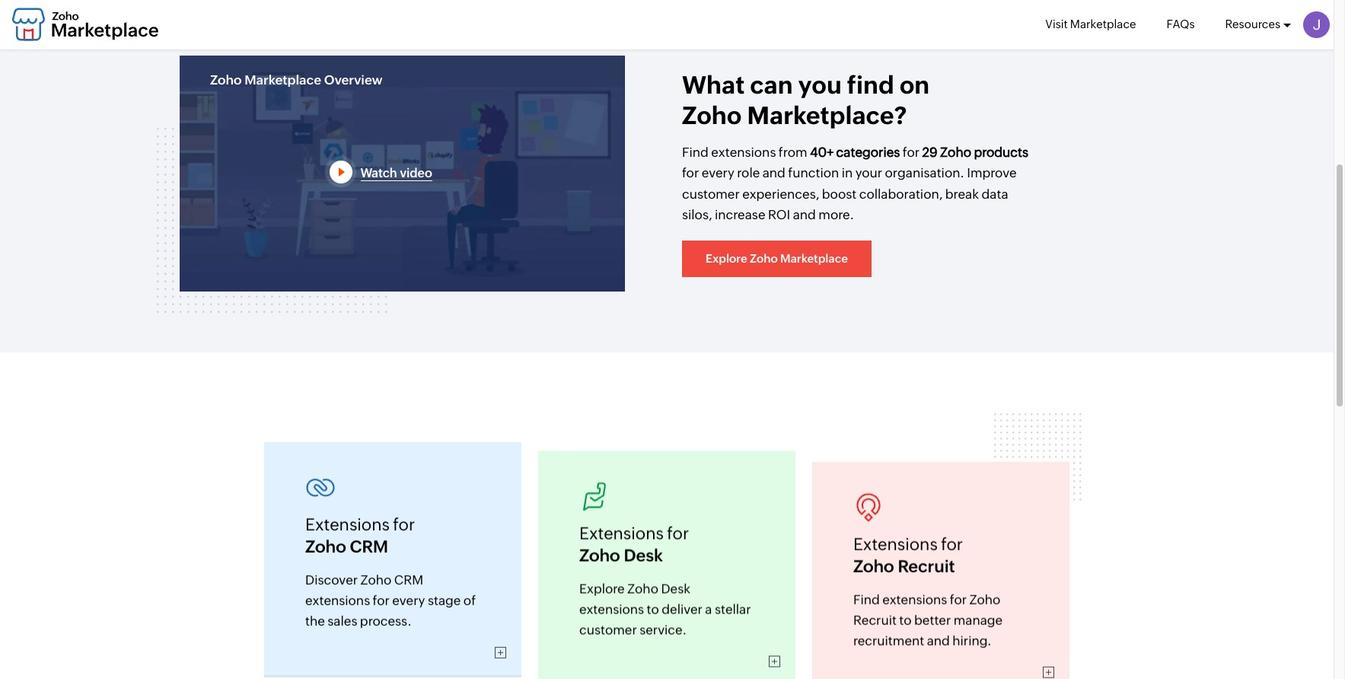 Task type: describe. For each thing, give the bounding box(es) containing it.
extensions inside explore zoho desk extensions to deliver a stellar customer service.
[[579, 600, 644, 615]]

for inside extensions for zoho crm
[[393, 514, 415, 533]]

extensions for crm
[[305, 514, 390, 533]]

1 vertical spatial and
[[793, 207, 816, 222]]

extensions for recruit
[[853, 533, 938, 552]]

zoho marketplace logo image
[[11, 8, 159, 41]]

explore zoho desk extensions to deliver a stellar customer service.
[[579, 579, 751, 635]]

zoho marketplace overview image
[[180, 56, 625, 292]]

extensions inside discover zoho crm extensions for every stage of the sales process.
[[305, 591, 370, 606]]

find extensions for zoho recruit to better manage recruitment and hiring.
[[853, 589, 1003, 646]]

explore for explore zoho desk extensions to deliver a stellar customer service.
[[579, 579, 625, 594]]

zoho inside what can you find on zoho marketplace?
[[682, 101, 742, 130]]

manage
[[954, 610, 1003, 625]]

extensions for zoho desk
[[579, 522, 689, 563]]

increase
[[715, 207, 765, 222]]

zoho inside extensions for zoho crm
[[305, 536, 346, 555]]

function
[[788, 165, 839, 181]]

customer inside find extensions from 40+ categories for 29 zoho products for every role and function in your organisation. improve customer experiences, boost collaboration, break data silos, increase roi and more.
[[682, 186, 740, 201]]

your
[[855, 165, 882, 181]]

boost
[[822, 186, 857, 201]]

visit marketplace
[[1045, 18, 1136, 30]]

marketplace for visit
[[1070, 18, 1136, 30]]

zoho inside find extensions from 40+ categories for 29 zoho products for every role and function in your organisation. improve customer experiences, boost collaboration, break data silos, increase roi and more.
[[940, 145, 971, 160]]

faqs
[[1166, 18, 1195, 30]]

collaboration,
[[859, 186, 943, 201]]

find for find extensions from 40+ categories for 29 zoho products for every role and function in your organisation. improve customer experiences, boost collaboration, break data silos, increase roi and more.
[[682, 145, 709, 160]]

better
[[914, 610, 951, 625]]

and inside find extensions for zoho recruit to better manage recruitment and hiring.
[[927, 631, 950, 646]]

roi
[[768, 207, 790, 222]]

zoho inside find extensions for zoho recruit to better manage recruitment and hiring.
[[969, 589, 1001, 605]]

resources
[[1225, 18, 1280, 30]]

watch video
[[360, 166, 432, 180]]

desk inside explore zoho desk extensions to deliver a stellar customer service.
[[661, 579, 690, 594]]

video
[[400, 166, 432, 180]]

jacob simon image
[[1303, 11, 1330, 38]]

faqs link
[[1166, 0, 1195, 49]]

find
[[847, 71, 894, 99]]

break
[[945, 186, 979, 201]]

extensions inside find extensions for zoho recruit to better manage recruitment and hiring.
[[882, 589, 947, 605]]

sales
[[328, 612, 357, 627]]

extensions for zoho recruit
[[853, 533, 963, 574]]

visit marketplace link
[[1045, 0, 1136, 49]]

to inside explore zoho desk extensions to deliver a stellar customer service.
[[647, 600, 659, 615]]

what
[[682, 71, 745, 99]]

of
[[463, 591, 476, 606]]

for inside extensions for zoho recruit
[[941, 533, 963, 552]]

desk inside extensions for zoho desk
[[624, 544, 663, 563]]

1 horizontal spatial marketplace
[[780, 252, 848, 265]]



Task type: vqa. For each thing, say whether or not it's contained in the screenshot.
recruitment on the bottom right of the page
yes



Task type: locate. For each thing, give the bounding box(es) containing it.
and right roi
[[793, 207, 816, 222]]

0 vertical spatial customer
[[682, 186, 740, 201]]

1 horizontal spatial customer
[[682, 186, 740, 201]]

to inside find extensions for zoho recruit to better manage recruitment and hiring.
[[899, 610, 912, 625]]

every
[[702, 165, 734, 181], [392, 591, 425, 606]]

and
[[763, 165, 785, 181], [793, 207, 816, 222], [927, 631, 950, 646]]

recruit inside extensions for zoho recruit
[[898, 555, 955, 574]]

you
[[798, 71, 842, 99]]

watch
[[360, 166, 397, 180]]

every left role
[[702, 165, 734, 181]]

explore zoho marketplace
[[706, 252, 848, 265]]

1 horizontal spatial recruit
[[898, 555, 955, 574]]

extensions for desk
[[579, 522, 664, 541]]

a
[[705, 600, 712, 615]]

find inside find extensions for zoho recruit to better manage recruitment and hiring.
[[853, 589, 880, 605]]

1 vertical spatial crm
[[394, 570, 423, 586]]

crm up process.
[[394, 570, 423, 586]]

2 vertical spatial and
[[927, 631, 950, 646]]

1 vertical spatial customer
[[579, 620, 637, 635]]

process.
[[360, 612, 412, 627]]

discover
[[305, 570, 358, 586]]

2 vertical spatial marketplace
[[780, 252, 848, 265]]

every inside discover zoho crm extensions for every stage of the sales process.
[[392, 591, 425, 606]]

extensions inside extensions for zoho crm
[[305, 514, 390, 533]]

from
[[779, 145, 807, 160]]

what can you find on zoho marketplace?
[[682, 71, 930, 130]]

for
[[903, 145, 920, 160], [682, 165, 699, 181], [393, 514, 415, 533], [667, 522, 689, 541], [941, 533, 963, 552], [950, 589, 967, 605], [373, 591, 390, 606]]

zoho inside discover zoho crm extensions for every stage of the sales process.
[[360, 570, 392, 586]]

1 horizontal spatial find
[[853, 589, 880, 605]]

recruitment
[[853, 631, 924, 646]]

extensions
[[711, 145, 776, 160], [882, 589, 947, 605], [305, 591, 370, 606], [579, 600, 644, 615]]

0 vertical spatial marketplace
[[1070, 18, 1136, 30]]

crm
[[350, 536, 388, 555], [394, 570, 423, 586]]

more.
[[819, 207, 854, 222]]

crm up discover
[[350, 536, 388, 555]]

and down better
[[927, 631, 950, 646]]

improve
[[967, 165, 1017, 181]]

extensions inside extensions for zoho desk
[[579, 522, 664, 541]]

2 horizontal spatial and
[[927, 631, 950, 646]]

discover zoho crm extensions for every stage of the sales process.
[[305, 570, 476, 627]]

find up silos,
[[682, 145, 709, 160]]

extensions up sales
[[305, 591, 370, 606]]

zoho marketplace overview
[[210, 73, 383, 88]]

explore down extensions for zoho desk at the bottom
[[579, 579, 625, 594]]

0 vertical spatial recruit
[[898, 555, 955, 574]]

to up recruitment
[[899, 610, 912, 625]]

1 vertical spatial every
[[392, 591, 425, 606]]

extensions up better
[[882, 589, 947, 605]]

1 vertical spatial marketplace
[[244, 73, 321, 88]]

desk up the deliver
[[661, 579, 690, 594]]

extensions up role
[[711, 145, 776, 160]]

to
[[647, 600, 659, 615], [899, 610, 912, 625]]

customer inside explore zoho desk extensions to deliver a stellar customer service.
[[579, 620, 637, 635]]

find extensions from 40+ categories for 29 zoho products for every role and function in your organisation. improve customer experiences, boost collaboration, break data silos, increase roi and more.
[[682, 145, 1028, 222]]

role
[[737, 165, 760, 181]]

every inside find extensions from 40+ categories for 29 zoho products for every role and function in your organisation. improve customer experiences, boost collaboration, break data silos, increase roi and more.
[[702, 165, 734, 181]]

0 horizontal spatial explore
[[579, 579, 625, 594]]

deliver
[[662, 600, 703, 615]]

hiring.
[[952, 631, 992, 646]]

for inside find extensions for zoho recruit to better manage recruitment and hiring.
[[950, 589, 967, 605]]

stellar
[[715, 600, 751, 615]]

silos,
[[682, 207, 712, 222]]

marketplace?
[[747, 101, 907, 130]]

explore inside explore zoho desk extensions to deliver a stellar customer service.
[[579, 579, 625, 594]]

categories
[[836, 145, 900, 160]]

find up recruitment
[[853, 589, 880, 605]]

1 horizontal spatial extensions
[[579, 522, 664, 541]]

1 horizontal spatial every
[[702, 165, 734, 181]]

extensions
[[305, 514, 390, 533], [579, 522, 664, 541], [853, 533, 938, 552]]

customer
[[682, 186, 740, 201], [579, 620, 637, 635]]

find inside find extensions from 40+ categories for 29 zoho products for every role and function in your organisation. improve customer experiences, boost collaboration, break data silos, increase roi and more.
[[682, 145, 709, 160]]

0 vertical spatial and
[[763, 165, 785, 181]]

2 horizontal spatial marketplace
[[1070, 18, 1136, 30]]

0 vertical spatial every
[[702, 165, 734, 181]]

0 vertical spatial explore
[[706, 252, 747, 265]]

marketplace inside 'link'
[[1070, 18, 1136, 30]]

zoho inside explore zoho desk extensions to deliver a stellar customer service.
[[627, 579, 658, 594]]

0 horizontal spatial extensions
[[305, 514, 390, 533]]

explore down increase
[[706, 252, 747, 265]]

to up service.
[[647, 600, 659, 615]]

extensions inside find extensions from 40+ categories for 29 zoho products for every role and function in your organisation. improve customer experiences, boost collaboration, break data silos, increase roi and more.
[[711, 145, 776, 160]]

can
[[750, 71, 793, 99]]

the
[[305, 612, 325, 627]]

find
[[682, 145, 709, 160], [853, 589, 880, 605]]

desk up explore zoho desk extensions to deliver a stellar customer service.
[[624, 544, 663, 563]]

customer left service.
[[579, 620, 637, 635]]

marketplace for zoho
[[244, 73, 321, 88]]

explore for explore zoho marketplace
[[706, 252, 747, 265]]

and up experiences,
[[763, 165, 785, 181]]

0 vertical spatial crm
[[350, 536, 388, 555]]

for inside extensions for zoho desk
[[667, 522, 689, 541]]

1 horizontal spatial explore
[[706, 252, 747, 265]]

zoho inside extensions for zoho desk
[[579, 544, 620, 563]]

desk
[[624, 544, 663, 563], [661, 579, 690, 594]]

on
[[899, 71, 930, 99]]

explore
[[706, 252, 747, 265], [579, 579, 625, 594]]

organisation.
[[885, 165, 964, 181]]

data
[[982, 186, 1008, 201]]

0 horizontal spatial marketplace
[[244, 73, 321, 88]]

stage
[[428, 591, 461, 606]]

0 horizontal spatial and
[[763, 165, 785, 181]]

in
[[842, 165, 853, 181]]

for inside discover zoho crm extensions for every stage of the sales process.
[[373, 591, 390, 606]]

0 horizontal spatial crm
[[350, 536, 388, 555]]

extensions for zoho crm
[[305, 514, 415, 555]]

1 horizontal spatial crm
[[394, 570, 423, 586]]

0 horizontal spatial to
[[647, 600, 659, 615]]

0 horizontal spatial customer
[[579, 620, 637, 635]]

find for find extensions for zoho recruit to better manage recruitment and hiring.
[[853, 589, 880, 605]]

marketplace left overview
[[244, 73, 321, 88]]

overview
[[324, 73, 383, 88]]

1 vertical spatial desk
[[661, 579, 690, 594]]

1 horizontal spatial and
[[793, 207, 816, 222]]

0 horizontal spatial every
[[392, 591, 425, 606]]

extensions up service.
[[579, 600, 644, 615]]

recruit inside find extensions for zoho recruit to better manage recruitment and hiring.
[[853, 610, 897, 625]]

zoho
[[210, 73, 242, 88], [682, 101, 742, 130], [940, 145, 971, 160], [750, 252, 778, 265], [305, 536, 346, 555], [579, 544, 620, 563], [853, 555, 894, 574], [360, 570, 392, 586], [627, 579, 658, 594], [969, 589, 1001, 605]]

1 vertical spatial recruit
[[853, 610, 897, 625]]

1 vertical spatial find
[[853, 589, 880, 605]]

customer up silos,
[[682, 186, 740, 201]]

0 horizontal spatial find
[[682, 145, 709, 160]]

experiences,
[[742, 186, 819, 201]]

every up process.
[[392, 591, 425, 606]]

service.
[[640, 620, 687, 635]]

crm inside discover zoho crm extensions for every stage of the sales process.
[[394, 570, 423, 586]]

40+
[[810, 145, 834, 160]]

29
[[922, 145, 938, 160]]

marketplace down more.
[[780, 252, 848, 265]]

recruit up find extensions for zoho recruit to better manage recruitment and hiring. on the bottom of the page
[[898, 555, 955, 574]]

marketplace
[[1070, 18, 1136, 30], [244, 73, 321, 88], [780, 252, 848, 265]]

1 horizontal spatial to
[[899, 610, 912, 625]]

recruit
[[898, 555, 955, 574], [853, 610, 897, 625]]

zoho inside extensions for zoho recruit
[[853, 555, 894, 574]]

visit
[[1045, 18, 1068, 30]]

0 vertical spatial desk
[[624, 544, 663, 563]]

explore zoho marketplace link
[[682, 240, 872, 277]]

0 horizontal spatial recruit
[[853, 610, 897, 625]]

products
[[974, 145, 1028, 160]]

recruit up recruitment
[[853, 610, 897, 625]]

1 vertical spatial explore
[[579, 579, 625, 594]]

2 horizontal spatial extensions
[[853, 533, 938, 552]]

marketplace right visit
[[1070, 18, 1136, 30]]

crm inside extensions for zoho crm
[[350, 536, 388, 555]]

extensions inside extensions for zoho recruit
[[853, 533, 938, 552]]

0 vertical spatial find
[[682, 145, 709, 160]]



